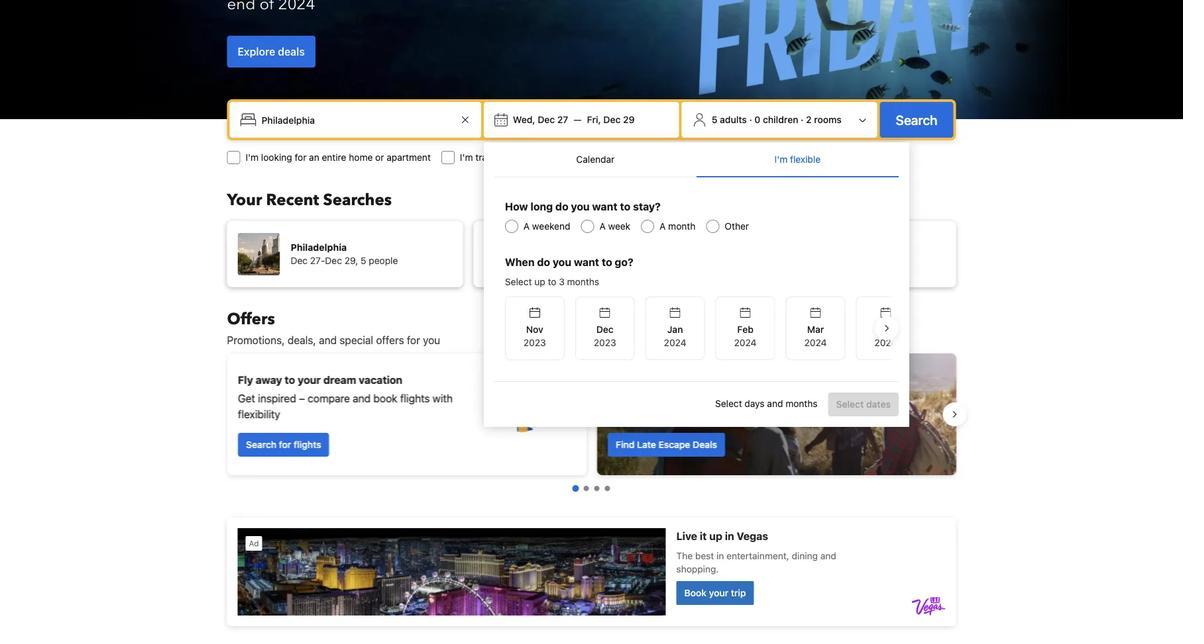 Task type: locate. For each thing, give the bounding box(es) containing it.
0 horizontal spatial 15%
[[635, 374, 658, 387]]

a for a month
[[660, 221, 666, 232]]

select for select dates
[[836, 399, 864, 410]]

0 horizontal spatial looking
[[261, 152, 292, 163]]

and inside fly away to your dream vacation get inspired – compare and book flights with flexibility
[[352, 393, 370, 405]]

0 horizontal spatial late
[[637, 440, 656, 451]]

dec 2023
[[594, 324, 616, 349]]

search inside search for flights link
[[246, 440, 276, 451]]

1 vertical spatial late
[[637, 440, 656, 451]]

flights up stay?
[[642, 152, 669, 163]]

2 looking from the left
[[595, 152, 626, 163]]

1 horizontal spatial feb
[[570, 256, 586, 266]]

feb inside feb 2024
[[737, 324, 754, 335]]

1 vertical spatial deals
[[692, 440, 717, 451]]

and down the thousands
[[659, 409, 677, 421]]

1 a from the left
[[524, 221, 530, 232]]

work
[[529, 152, 550, 163]]

0 horizontal spatial 5
[[361, 256, 366, 266]]

2024 down "apr" at the bottom right
[[875, 338, 897, 349]]

escape up 'destinations'
[[710, 374, 747, 387]]

or
[[375, 152, 384, 163], [728, 409, 738, 421]]

i'm flexible button
[[697, 143, 899, 177]]

29
[[623, 114, 635, 125]]

i'm left flexible
[[775, 154, 788, 165]]

–
[[299, 393, 305, 405]]

to right 18,
[[602, 256, 612, 269]]

offers main content
[[216, 309, 967, 643]]

1 horizontal spatial with
[[660, 374, 682, 387]]

tab list
[[494, 143, 899, 178]]

2 a from the left
[[600, 221, 606, 232]]

0 vertical spatial explore
[[238, 45, 275, 58]]

escape down "save"
[[658, 440, 690, 451]]

0 horizontal spatial people
[[369, 256, 398, 266]]

1 horizontal spatial ·
[[801, 114, 804, 125]]

for inside region
[[279, 440, 291, 451]]

select down when
[[505, 277, 532, 288]]

0 horizontal spatial a
[[524, 221, 530, 232]]

special
[[340, 334, 373, 347]]

5 right 29,
[[361, 256, 366, 266]]

2 horizontal spatial i'm
[[775, 154, 788, 165]]

1 horizontal spatial deals
[[749, 374, 778, 387]]

2 vertical spatial you
[[423, 334, 440, 347]]

late right find
[[637, 440, 656, 451]]

explore deals
[[238, 45, 305, 58]]

0 vertical spatial or
[[375, 152, 384, 163]]

select left dates
[[836, 399, 864, 410]]

3 2024 from the left
[[804, 338, 827, 349]]

to
[[620, 201, 631, 213], [602, 256, 612, 269], [548, 277, 556, 288], [284, 374, 295, 387]]

apr 2024
[[875, 324, 897, 349]]

1 people from the left
[[369, 256, 398, 266]]

0 horizontal spatial or
[[375, 152, 384, 163]]

you
[[571, 201, 590, 213], [553, 256, 571, 269], [423, 334, 440, 347]]

0 horizontal spatial with
[[432, 393, 452, 405]]

3 a from the left
[[660, 221, 666, 232]]

select inside button
[[836, 399, 864, 410]]

your recent searches
[[227, 189, 392, 211]]

mar 2024
[[804, 324, 827, 349]]

0 horizontal spatial deals
[[692, 440, 717, 451]]

5 adults · 0 children · 2 rooms button
[[687, 107, 872, 133]]

a down how
[[524, 221, 530, 232]]

progress bar inside offers main content
[[572, 486, 610, 493]]

1 horizontal spatial 15%
[[705, 409, 725, 421]]

2023 for dec
[[594, 338, 616, 349]]

1 horizontal spatial 2023
[[594, 338, 616, 349]]

1 vertical spatial 2
[[603, 256, 609, 266]]

· left 0
[[749, 114, 752, 125]]

flights down "–"
[[293, 440, 321, 451]]

nov 2023
[[524, 324, 546, 349]]

and right days
[[767, 399, 783, 409]]

you right offers
[[423, 334, 440, 347]]

worldwide
[[608, 409, 657, 421]]

you up 3 at the top of page
[[553, 256, 571, 269]]

1 vertical spatial or
[[728, 409, 738, 421]]

flights
[[642, 152, 669, 163], [400, 393, 430, 405], [293, 440, 321, 451]]

i'm flexible
[[775, 154, 821, 165]]

2 horizontal spatial feb
[[737, 324, 754, 335]]

promotions,
[[227, 334, 285, 347]]

a left week
[[600, 221, 606, 232]]

deals,
[[288, 334, 316, 347]]

i'm left traveling
[[460, 152, 473, 163]]

dec left 29,
[[325, 256, 342, 266]]

1 horizontal spatial people
[[611, 256, 641, 266]]

2 2023 from the left
[[594, 338, 616, 349]]

1 horizontal spatial escape
[[710, 374, 747, 387]]

0 horizontal spatial i'm
[[246, 152, 259, 163]]

deals down "save"
[[692, 440, 717, 451]]

1 horizontal spatial looking
[[595, 152, 626, 163]]

0 vertical spatial do
[[555, 201, 569, 213]]

do right long
[[555, 201, 569, 213]]

find
[[615, 440, 634, 451]]

2023 up save
[[594, 338, 616, 349]]

want up a week
[[592, 201, 618, 213]]

explore up worldwide
[[608, 393, 643, 405]]

with inside fly away to your dream vacation get inspired – compare and book flights with flexibility
[[432, 393, 452, 405]]

explore left the deals
[[238, 45, 275, 58]]

0 horizontal spatial search
[[246, 440, 276, 451]]

deals up select days and months
[[749, 374, 778, 387]]

2 2024 from the left
[[734, 338, 757, 349]]

0 vertical spatial search
[[896, 112, 938, 128]]

late up of
[[685, 374, 707, 387]]

1 horizontal spatial late
[[685, 374, 707, 387]]

philadelphia
[[291, 242, 347, 253]]

0 vertical spatial escape
[[710, 374, 747, 387]]

5 inside 5 adults · 0 children · 2 rooms dropdown button
[[712, 114, 718, 125]]

to left 3 at the top of page
[[548, 277, 556, 288]]

0 horizontal spatial escape
[[658, 440, 690, 451]]

1 2023 from the left
[[524, 338, 546, 349]]

2 left rooms
[[806, 114, 812, 125]]

i'm inside button
[[775, 154, 788, 165]]

for left work
[[515, 152, 527, 163]]

for down 29
[[628, 152, 640, 163]]

2024 for apr
[[875, 338, 897, 349]]

2 horizontal spatial select
[[836, 399, 864, 410]]

flights right book at left bottom
[[400, 393, 430, 405]]

for
[[295, 152, 307, 163], [515, 152, 527, 163], [628, 152, 640, 163], [407, 334, 420, 347], [279, 440, 291, 451]]

5 left adults
[[712, 114, 718, 125]]

or inside save 15% with late escape deals explore thousands of destinations worldwide and save 15% or more
[[728, 409, 738, 421]]

0 horizontal spatial 2
[[603, 256, 609, 266]]

explore
[[238, 45, 275, 58], [608, 393, 643, 405]]

dec
[[538, 114, 555, 125], [603, 114, 621, 125], [291, 256, 308, 266], [325, 256, 342, 266], [596, 324, 614, 335]]

progress bar
[[572, 486, 610, 493]]

fri, dec 29 button
[[582, 108, 640, 132]]

deals
[[278, 45, 305, 58]]

1 horizontal spatial flights
[[400, 393, 430, 405]]

2024 down mar
[[804, 338, 827, 349]]

2023 down the "nov" on the bottom
[[524, 338, 546, 349]]

and left book at left bottom
[[352, 393, 370, 405]]

looking
[[261, 152, 292, 163], [595, 152, 626, 163]]

1 horizontal spatial 5
[[712, 114, 718, 125]]

i'm for i'm flexible
[[775, 154, 788, 165]]

a left month
[[660, 221, 666, 232]]

1 horizontal spatial months
[[786, 399, 818, 409]]

region containing fly away to your dream vacation
[[216, 349, 967, 481]]

0 vertical spatial with
[[660, 374, 682, 387]]

1 horizontal spatial 2
[[806, 114, 812, 125]]

explore deals link
[[227, 36, 315, 68]]

1 vertical spatial with
[[432, 393, 452, 405]]

for for an
[[295, 152, 307, 163]]

2024 down jan
[[664, 338, 686, 349]]

how long do you want to stay?
[[505, 201, 661, 213]]

select for select up to 3 months
[[505, 277, 532, 288]]

for right offers
[[407, 334, 420, 347]]

apr
[[878, 324, 894, 335]]

5
[[712, 114, 718, 125], [361, 256, 366, 266]]

escape inside save 15% with late escape deals explore thousands of destinations worldwide and save 15% or more
[[710, 374, 747, 387]]

0 vertical spatial want
[[592, 201, 618, 213]]

2024 for jan
[[664, 338, 686, 349]]

2 horizontal spatial flights
[[642, 152, 669, 163]]

select right of
[[715, 399, 742, 409]]

with right book at left bottom
[[432, 393, 452, 405]]

people
[[369, 256, 398, 266], [611, 256, 641, 266]]

0 horizontal spatial do
[[537, 256, 550, 269]]

compare
[[307, 393, 350, 405]]

flexibility
[[238, 409, 280, 421]]

1 vertical spatial explore
[[608, 393, 643, 405]]

0
[[755, 114, 761, 125]]

1 horizontal spatial explore
[[608, 393, 643, 405]]

·
[[749, 114, 752, 125], [801, 114, 804, 125]]

0 horizontal spatial flights
[[293, 440, 321, 451]]

do
[[555, 201, 569, 213], [537, 256, 550, 269]]

2024 up 'destinations'
[[734, 338, 757, 349]]

save 15% with late escape deals explore thousands of destinations worldwide and save 15% or more
[[608, 374, 778, 421]]

escape
[[710, 374, 747, 387], [658, 440, 690, 451]]

2 right 18,
[[603, 256, 609, 266]]

2 horizontal spatial a
[[660, 221, 666, 232]]

1 horizontal spatial or
[[728, 409, 738, 421]]

1 vertical spatial 5
[[361, 256, 366, 266]]

and inside offers promotions, deals, and special offers for you
[[319, 334, 337, 347]]

for for flights
[[628, 152, 640, 163]]

feb
[[537, 256, 553, 266], [570, 256, 586, 266], [737, 324, 754, 335]]

months right 3 at the top of page
[[567, 277, 599, 288]]

2023
[[524, 338, 546, 349], [594, 338, 616, 349]]

and
[[319, 334, 337, 347], [352, 393, 370, 405], [767, 399, 783, 409], [659, 409, 677, 421]]

15% down of
[[705, 409, 725, 421]]

1 horizontal spatial search
[[896, 112, 938, 128]]

18,
[[589, 256, 601, 266]]

with up the thousands
[[660, 374, 682, 387]]

i'm
[[246, 152, 259, 163], [460, 152, 473, 163], [775, 154, 788, 165]]

months right days
[[786, 399, 818, 409]]

1 looking from the left
[[261, 152, 292, 163]]

0 vertical spatial late
[[685, 374, 707, 387]]

or down 'destinations'
[[728, 409, 738, 421]]

· right children
[[801, 114, 804, 125]]

search inside search button
[[896, 112, 938, 128]]

people right 18,
[[611, 256, 641, 266]]

for down 'flexibility'
[[279, 440, 291, 451]]

0 vertical spatial months
[[567, 277, 599, 288]]

you right long
[[571, 201, 590, 213]]

1 vertical spatial 15%
[[705, 409, 725, 421]]

adults
[[720, 114, 747, 125]]

search for search
[[896, 112, 938, 128]]

search for flights
[[246, 440, 321, 451]]

1 horizontal spatial select
[[715, 399, 742, 409]]

people right 29,
[[369, 256, 398, 266]]

a for a week
[[600, 221, 606, 232]]

dec up save
[[596, 324, 614, 335]]

dec inside dec 2023
[[596, 324, 614, 335]]

late
[[685, 374, 707, 387], [637, 440, 656, 451]]

want right 16-
[[574, 256, 599, 269]]

book
[[373, 393, 397, 405]]

1 vertical spatial search
[[246, 440, 276, 451]]

to inside fly away to your dream vacation get inspired – compare and book flights with flexibility
[[284, 374, 295, 387]]

do left 16-
[[537, 256, 550, 269]]

go?
[[615, 256, 634, 269]]

looking left an
[[261, 152, 292, 163]]

i'm up your
[[246, 152, 259, 163]]

for left an
[[295, 152, 307, 163]]

more
[[741, 409, 766, 421]]

15% right save
[[635, 374, 658, 387]]

dream
[[323, 374, 356, 387]]

deals
[[749, 374, 778, 387], [692, 440, 717, 451]]

a month
[[660, 221, 696, 232]]

looking for i'm
[[595, 152, 626, 163]]

0 vertical spatial 15%
[[635, 374, 658, 387]]

feb 16-feb 18, 2 people link
[[474, 221, 710, 288]]

dates
[[866, 399, 891, 410]]

0 horizontal spatial select
[[505, 277, 532, 288]]

how
[[505, 201, 528, 213]]

0 horizontal spatial feb
[[537, 256, 553, 266]]

0 vertical spatial 2
[[806, 114, 812, 125]]

dec left 27
[[538, 114, 555, 125]]

looking right "i'm"
[[595, 152, 626, 163]]

4 2024 from the left
[[875, 338, 897, 349]]

0 vertical spatial deals
[[749, 374, 778, 387]]

0 horizontal spatial 2023
[[524, 338, 546, 349]]

1 horizontal spatial a
[[600, 221, 606, 232]]

and inside save 15% with late escape deals explore thousands of destinations worldwide and save 15% or more
[[659, 409, 677, 421]]

or right home
[[375, 152, 384, 163]]

and right deals,
[[319, 334, 337, 347]]

i'm for i'm traveling for work
[[460, 152, 473, 163]]

tab list containing calendar
[[494, 143, 899, 178]]

search
[[896, 112, 938, 128], [246, 440, 276, 451]]

to left 'your'
[[284, 374, 295, 387]]

1 vertical spatial flights
[[400, 393, 430, 405]]

select for select days and months
[[715, 399, 742, 409]]

1 horizontal spatial i'm
[[460, 152, 473, 163]]

dec left 29
[[603, 114, 621, 125]]

0 vertical spatial you
[[571, 201, 590, 213]]

week
[[608, 221, 630, 232]]

1 2024 from the left
[[664, 338, 686, 349]]

0 horizontal spatial ·
[[749, 114, 752, 125]]

0 vertical spatial 5
[[712, 114, 718, 125]]

you inside offers promotions, deals, and special offers for you
[[423, 334, 440, 347]]

region
[[494, 292, 916, 366], [216, 349, 967, 481]]



Task type: vqa. For each thing, say whether or not it's contained in the screenshot.
I'm looking for an entire home or apartment
yes



Task type: describe. For each thing, give the bounding box(es) containing it.
inspired
[[258, 393, 296, 405]]

a weekend
[[524, 221, 570, 232]]

a week
[[600, 221, 630, 232]]

fly
[[238, 374, 253, 387]]

offers promotions, deals, and special offers for you
[[227, 309, 440, 347]]

fri,
[[587, 114, 601, 125]]

for for work
[[515, 152, 527, 163]]

with inside save 15% with late escape deals explore thousands of destinations worldwide and save 15% or more
[[660, 374, 682, 387]]

calendar button
[[494, 143, 697, 177]]

save
[[680, 409, 702, 421]]

when do you want to go?
[[505, 256, 634, 269]]

calendar
[[576, 154, 615, 165]]

month
[[668, 221, 696, 232]]

i'm for i'm looking for an entire home or apartment
[[246, 152, 259, 163]]

an
[[309, 152, 319, 163]]

fly away to your dream vacation image
[[483, 369, 576, 461]]

group of friends hiking in the mountains on a sunny day image
[[597, 354, 956, 476]]

feb 16-feb 18, 2 people
[[537, 256, 641, 266]]

for inside offers promotions, deals, and special offers for you
[[407, 334, 420, 347]]

select up to 3 months
[[505, 277, 599, 288]]

stay?
[[633, 201, 661, 213]]

of
[[699, 393, 709, 405]]

mar
[[807, 324, 824, 335]]

search for flights link
[[238, 434, 329, 457]]

entire
[[322, 152, 346, 163]]

other
[[725, 221, 749, 232]]

fly away to your dream vacation get inspired – compare and book flights with flexibility
[[238, 374, 452, 421]]

i'm traveling for work
[[460, 152, 550, 163]]

home
[[349, 152, 373, 163]]

27-
[[310, 256, 325, 266]]

advertisement region
[[227, 518, 956, 627]]

rooms
[[814, 114, 842, 125]]

dec left 27-
[[291, 256, 308, 266]]

1 vertical spatial escape
[[658, 440, 690, 451]]

find late escape deals link
[[608, 434, 725, 457]]

27
[[557, 114, 568, 125]]

select dates button
[[828, 393, 899, 417]]

vacation
[[358, 374, 402, 387]]

5 adults · 0 children · 2 rooms
[[712, 114, 842, 125]]

days
[[745, 399, 765, 409]]

explore inside save 15% with late escape deals explore thousands of destinations worldwide and save 15% or more
[[608, 393, 643, 405]]

i'm looking for an entire home or apartment
[[246, 152, 431, 163]]

thousands
[[646, 393, 696, 405]]

find late escape deals
[[615, 440, 717, 451]]

i'm
[[579, 152, 592, 163]]

select dates
[[836, 399, 891, 410]]

1 vertical spatial want
[[574, 256, 599, 269]]

select days and months
[[715, 399, 818, 409]]

2024 for mar
[[804, 338, 827, 349]]

destinations
[[712, 393, 770, 405]]

5 inside "philadelphia dec 27-dec 29, 5 people"
[[361, 256, 366, 266]]

searches
[[323, 189, 392, 211]]

wed, dec 27 button
[[508, 108, 574, 132]]

weekend
[[532, 221, 570, 232]]

nov
[[526, 324, 543, 335]]

deals inside save 15% with late escape deals explore thousands of destinations worldwide and save 15% or more
[[749, 374, 778, 387]]

Where are you going? field
[[256, 108, 457, 132]]

i'm looking for flights
[[579, 152, 669, 163]]

2023 for nov
[[524, 338, 546, 349]]

0 horizontal spatial explore
[[238, 45, 275, 58]]

philadelphia dec 27-dec 29, 5 people
[[291, 242, 398, 266]]

your
[[297, 374, 321, 387]]

offers
[[227, 309, 275, 330]]

16-
[[556, 256, 570, 266]]

29,
[[345, 256, 358, 266]]

0 vertical spatial flights
[[642, 152, 669, 163]]

flexible
[[790, 154, 821, 165]]

people inside "philadelphia dec 27-dec 29, 5 people"
[[369, 256, 398, 266]]

save
[[608, 374, 632, 387]]

2 · from the left
[[801, 114, 804, 125]]

—
[[574, 114, 582, 125]]

search for search for flights
[[246, 440, 276, 451]]

1 · from the left
[[749, 114, 752, 125]]

2 inside dropdown button
[[806, 114, 812, 125]]

up
[[534, 277, 545, 288]]

wed,
[[513, 114, 535, 125]]

1 vertical spatial months
[[786, 399, 818, 409]]

children
[[763, 114, 798, 125]]

late inside the find late escape deals link
[[637, 440, 656, 451]]

late inside save 15% with late escape deals explore thousands of destinations worldwide and save 15% or more
[[685, 374, 707, 387]]

your
[[227, 189, 262, 211]]

long
[[531, 201, 553, 213]]

jan 2024
[[664, 324, 686, 349]]

3
[[559, 277, 565, 288]]

get
[[238, 393, 255, 405]]

apartment
[[387, 152, 431, 163]]

1 vertical spatial you
[[553, 256, 571, 269]]

0 horizontal spatial months
[[567, 277, 599, 288]]

away
[[255, 374, 282, 387]]

recent
[[266, 189, 319, 211]]

region containing nov 2023
[[494, 292, 916, 366]]

feb for feb 16-feb 18, 2 people
[[537, 256, 553, 266]]

1 vertical spatial do
[[537, 256, 550, 269]]

2 vertical spatial flights
[[293, 440, 321, 451]]

when
[[505, 256, 535, 269]]

to up week
[[620, 201, 631, 213]]

looking for i'm
[[261, 152, 292, 163]]

feb 2024
[[734, 324, 757, 349]]

2 people from the left
[[611, 256, 641, 266]]

wed, dec 27 — fri, dec 29
[[513, 114, 635, 125]]

feb for feb 2024
[[737, 324, 754, 335]]

2024 for feb
[[734, 338, 757, 349]]

1 horizontal spatial do
[[555, 201, 569, 213]]

jan
[[667, 324, 683, 335]]

flights inside fly away to your dream vacation get inspired – compare and book flights with flexibility
[[400, 393, 430, 405]]

traveling
[[475, 152, 512, 163]]

a for a weekend
[[524, 221, 530, 232]]



